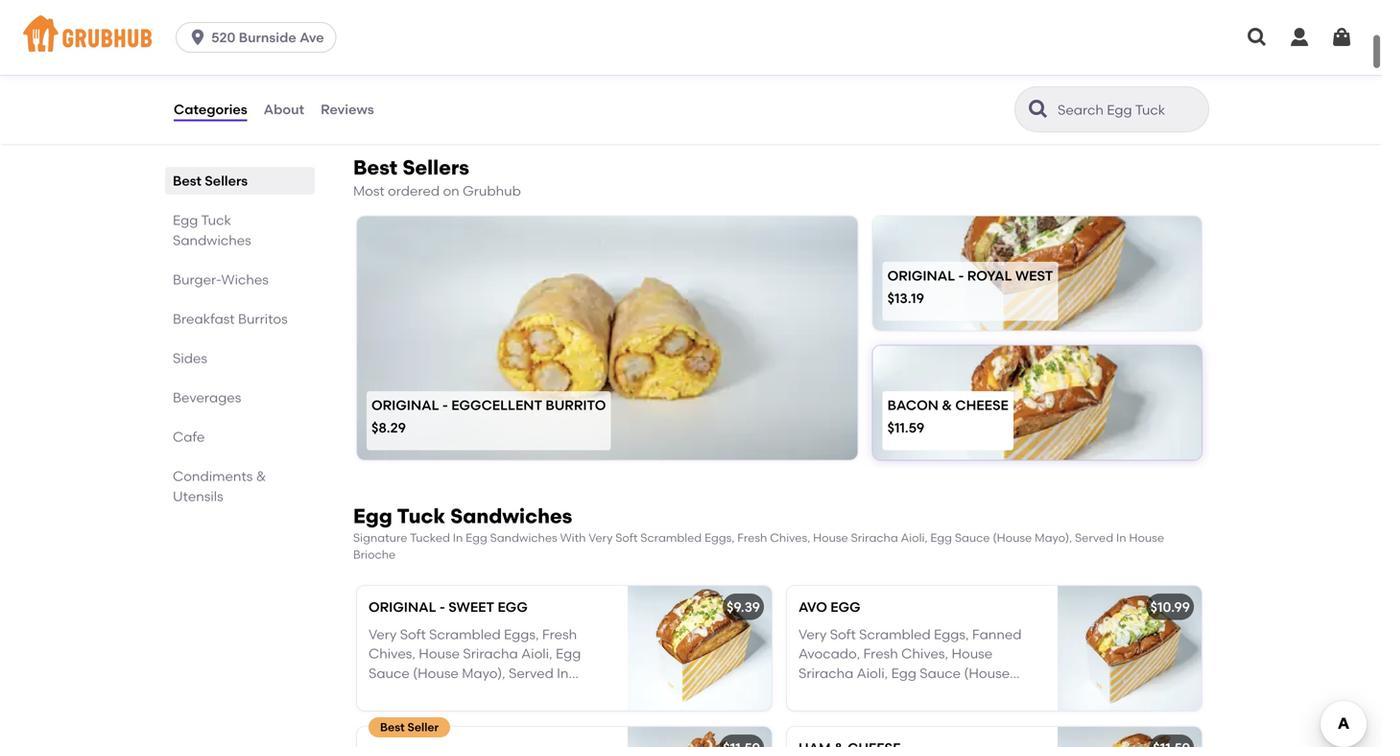 Task type: vqa. For each thing, say whether or not it's contained in the screenshot.
the topmost "$3.45"
no



Task type: locate. For each thing, give the bounding box(es) containing it.
eggs, inside very soft scrambled eggs, fresh chives, house sriracha aioli, egg sauce (house mayo), served in house brioche
[[504, 627, 539, 643]]

condiments
[[173, 469, 253, 485]]

1 horizontal spatial fresh
[[738, 531, 768, 545]]

best left seller at the left of the page
[[380, 721, 405, 735]]

original - royal west $13.19
[[888, 268, 1054, 307]]

avo egg
[[799, 600, 861, 616]]

1 vertical spatial sriracha
[[463, 646, 518, 663]]

1 horizontal spatial sellers
[[403, 156, 469, 180]]

1 horizontal spatial eggs,
[[705, 531, 735, 545]]

tuck
[[201, 212, 231, 229], [397, 504, 446, 529]]

soft inside very soft scrambled eggs, fresh chives, house sriracha aioli, egg sauce (house mayo), served in house brioche
[[400, 627, 426, 643]]

sellers for best sellers most ordered on grubhub
[[403, 156, 469, 180]]

egg
[[498, 600, 528, 616], [831, 600, 861, 616]]

very
[[589, 531, 613, 545], [369, 627, 397, 643], [799, 627, 827, 643]]

2 vertical spatial served
[[846, 685, 891, 702]]

scrambled
[[641, 531, 702, 545], [429, 627, 501, 643], [859, 627, 931, 643]]

2 horizontal spatial served
[[1075, 531, 1114, 545]]

2 horizontal spatial scrambled
[[859, 627, 931, 643]]

scrambled inside very soft scrambled eggs, fresh chives, house sriracha aioli, egg sauce (house mayo), served in house brioche
[[429, 627, 501, 643]]

chives, up avo
[[770, 531, 811, 545]]

sauce inside egg tuck sandwiches signature tucked in egg sandwiches with very soft scrambled eggs, fresh chives, house sriracha aioli, egg sauce (house mayo), served in house brioche
[[955, 531, 990, 545]]

burger-wiches
[[173, 272, 269, 288]]

eggs, inside "very soft scrambled eggs, fanned avocado, fresh chives, house sriracha aioli, egg sauce (house mayo), served in house brioche"
[[934, 627, 969, 643]]

0 vertical spatial fresh
[[738, 531, 768, 545]]

soft
[[616, 531, 638, 545], [400, 627, 426, 643], [830, 627, 856, 643]]

fresh
[[738, 531, 768, 545], [542, 627, 577, 643], [864, 646, 899, 663]]

brioche down fanned
[[953, 685, 1003, 702]]

very for very soft scrambled eggs, fresh chives, house sriracha aioli, egg sauce (house mayo), served in house brioche
[[369, 627, 397, 643]]

2 horizontal spatial soft
[[830, 627, 856, 643]]

in
[[453, 531, 463, 545], [1117, 531, 1127, 545], [557, 666, 569, 682], [894, 685, 906, 702]]

burnside
[[239, 29, 296, 46]]

0 horizontal spatial soft
[[400, 627, 426, 643]]

chives, inside "very soft scrambled eggs, fanned avocado, fresh chives, house sriracha aioli, egg sauce (house mayo), served in house brioche"
[[902, 646, 949, 663]]

mayo), inside egg tuck sandwiches signature tucked in egg sandwiches with very soft scrambled eggs, fresh chives, house sriracha aioli, egg sauce (house mayo), served in house brioche
[[1035, 531, 1073, 545]]

2 horizontal spatial fresh
[[864, 646, 899, 663]]

chives,
[[770, 531, 811, 545], [369, 646, 416, 663], [902, 646, 949, 663]]

chives, down "original - sweet egg"
[[369, 646, 416, 663]]

reviews
[[321, 101, 374, 117]]

tuck for egg tuck sandwiches
[[201, 212, 231, 229]]

eggs, left fanned
[[934, 627, 969, 643]]

2 horizontal spatial eggs,
[[934, 627, 969, 643]]

aioli,
[[901, 531, 928, 545], [521, 646, 553, 663], [857, 666, 888, 682]]

brioche up seller at the left of the page
[[413, 685, 463, 702]]

- inside the original - royal west $13.19
[[959, 268, 964, 284]]

0 horizontal spatial aioli,
[[521, 646, 553, 663]]

2 vertical spatial sriracha
[[799, 666, 854, 682]]

in inside "very soft scrambled eggs, fanned avocado, fresh chives, house sriracha aioli, egg sauce (house mayo), served in house brioche"
[[894, 685, 906, 702]]

2 horizontal spatial very
[[799, 627, 827, 643]]

sriracha down avocado,
[[799, 666, 854, 682]]

1 horizontal spatial aioli,
[[857, 666, 888, 682]]

tuck inside egg tuck sandwiches
[[201, 212, 231, 229]]

2 vertical spatial aioli,
[[857, 666, 888, 682]]

2 vertical spatial sandwiches
[[490, 531, 558, 545]]

sriracha down sweet at the left of page
[[463, 646, 518, 663]]

sandwiches up burger-wiches on the top left of page
[[173, 232, 251, 249]]

original for $13.19
[[888, 268, 955, 284]]

- left eggcellent
[[443, 397, 448, 414]]

served inside very soft scrambled eggs, fresh chives, house sriracha aioli, egg sauce (house mayo), served in house brioche
[[509, 666, 554, 682]]

1 horizontal spatial brioche
[[413, 685, 463, 702]]

sandwiches
[[173, 232, 251, 249], [450, 504, 573, 529], [490, 531, 558, 545]]

best sellers
[[173, 173, 248, 189]]

sriracha
[[851, 531, 898, 545], [463, 646, 518, 663], [799, 666, 854, 682]]

scrambled for very soft scrambled eggs, fanned avocado, fresh chives, house sriracha aioli, egg sauce (house mayo), served in house brioche
[[859, 627, 931, 643]]

burritos
[[238, 311, 288, 327]]

1 horizontal spatial scrambled
[[641, 531, 702, 545]]

best
[[353, 156, 398, 180], [173, 173, 202, 189], [380, 721, 405, 735]]

see details button
[[373, 98, 445, 132]]

0 vertical spatial &
[[942, 397, 952, 414]]

bacon & cheese image
[[628, 728, 772, 748]]

best up most
[[353, 156, 398, 180]]

original up the "$13.19"
[[888, 268, 955, 284]]

best seller
[[380, 721, 439, 735]]

see
[[373, 107, 397, 123]]

1 horizontal spatial very
[[589, 531, 613, 545]]

very right with
[[589, 531, 613, 545]]

1 vertical spatial sandwiches
[[450, 504, 573, 529]]

0 vertical spatial aioli,
[[901, 531, 928, 545]]

fanned
[[973, 627, 1022, 643]]

1 horizontal spatial tuck
[[397, 504, 446, 529]]

1 vertical spatial served
[[509, 666, 554, 682]]

chives, inside very soft scrambled eggs, fresh chives, house sriracha aioli, egg sauce (house mayo), served in house brioche
[[369, 646, 416, 663]]

eggs, up the $9.39
[[705, 531, 735, 545]]

& inside bacon & cheese $11.59
[[942, 397, 952, 414]]

ave
[[300, 29, 324, 46]]

0 horizontal spatial served
[[509, 666, 554, 682]]

- for eggcellent
[[443, 397, 448, 414]]

1 horizontal spatial served
[[846, 685, 891, 702]]

very inside egg tuck sandwiches signature tucked in egg sandwiches with very soft scrambled eggs, fresh chives, house sriracha aioli, egg sauce (house mayo), served in house brioche
[[589, 531, 613, 545]]

520 burnside ave button
[[176, 22, 344, 53]]

brioche down signature
[[353, 548, 396, 562]]

egg right avo
[[831, 600, 861, 616]]

0 vertical spatial mayo),
[[1035, 531, 1073, 545]]

bacon
[[888, 397, 939, 414]]

sandwiches left with
[[490, 531, 558, 545]]

0 horizontal spatial eggs,
[[504, 627, 539, 643]]

2 horizontal spatial svg image
[[1289, 26, 1312, 49]]

& right bacon
[[942, 397, 952, 414]]

very inside "very soft scrambled eggs, fanned avocado, fresh chives, house sriracha aioli, egg sauce (house mayo), served in house brioche"
[[799, 627, 827, 643]]

1 vertical spatial &
[[256, 469, 266, 485]]

sellers inside best sellers most ordered on grubhub
[[403, 156, 469, 180]]

0 horizontal spatial mayo),
[[462, 666, 506, 682]]

2 horizontal spatial chives,
[[902, 646, 949, 663]]

see details
[[373, 107, 445, 123]]

0 vertical spatial tuck
[[201, 212, 231, 229]]

2 horizontal spatial brioche
[[953, 685, 1003, 702]]

- left royal
[[959, 268, 964, 284]]

soft inside egg tuck sandwiches signature tucked in egg sandwiches with very soft scrambled eggs, fresh chives, house sriracha aioli, egg sauce (house mayo), served in house brioche
[[616, 531, 638, 545]]

original inside the original - royal west $13.19
[[888, 268, 955, 284]]

very inside very soft scrambled eggs, fresh chives, house sriracha aioli, egg sauce (house mayo), served in house brioche
[[369, 627, 397, 643]]

best up egg tuck sandwiches on the left top
[[173, 173, 202, 189]]

very down "original - sweet egg"
[[369, 627, 397, 643]]

soft inside "very soft scrambled eggs, fanned avocado, fresh chives, house sriracha aioli, egg sauce (house mayo), served in house brioche"
[[830, 627, 856, 643]]

brioche inside egg tuck sandwiches signature tucked in egg sandwiches with very soft scrambled eggs, fresh chives, house sriracha aioli, egg sauce (house mayo), served in house brioche
[[353, 548, 396, 562]]

original inside original - eggcellent burrito $8.29
[[372, 397, 439, 414]]

sauce
[[955, 531, 990, 545], [369, 666, 410, 682], [920, 666, 961, 682]]

0 horizontal spatial svg image
[[188, 28, 208, 47]]

best sellers most ordered on grubhub
[[353, 156, 521, 199]]

1 vertical spatial mayo),
[[462, 666, 506, 682]]

search icon image
[[1027, 98, 1050, 121]]

svg image
[[1246, 26, 1269, 49], [1289, 26, 1312, 49], [188, 28, 208, 47]]

0 vertical spatial sriracha
[[851, 531, 898, 545]]

0 horizontal spatial tuck
[[201, 212, 231, 229]]

tuck for egg tuck sandwiches signature tucked in egg sandwiches with very soft scrambled eggs, fresh chives, house sriracha aioli, egg sauce (house mayo), served in house brioche
[[397, 504, 446, 529]]

best for best sellers most ordered on grubhub
[[353, 156, 398, 180]]

1 horizontal spatial chives,
[[770, 531, 811, 545]]

2 egg from the left
[[831, 600, 861, 616]]

fresh inside egg tuck sandwiches signature tucked in egg sandwiches with very soft scrambled eggs, fresh chives, house sriracha aioli, egg sauce (house mayo), served in house brioche
[[738, 531, 768, 545]]

2 vertical spatial mayo),
[[799, 685, 843, 702]]

-
[[959, 268, 964, 284], [443, 397, 448, 414], [440, 600, 445, 616]]

burger-
[[173, 272, 221, 288]]

reviews button
[[320, 75, 375, 144]]

1 vertical spatial original
[[372, 397, 439, 414]]

sriracha inside very soft scrambled eggs, fresh chives, house sriracha aioli, egg sauce (house mayo), served in house brioche
[[463, 646, 518, 663]]

served
[[1075, 531, 1114, 545], [509, 666, 554, 682], [846, 685, 891, 702]]

ordered
[[388, 183, 440, 199]]

0 horizontal spatial scrambled
[[429, 627, 501, 643]]

1 horizontal spatial &
[[942, 397, 952, 414]]

0 vertical spatial original
[[888, 268, 955, 284]]

2 vertical spatial fresh
[[864, 646, 899, 663]]

sauce inside "very soft scrambled eggs, fanned avocado, fresh chives, house sriracha aioli, egg sauce (house mayo), served in house brioche"
[[920, 666, 961, 682]]

sellers up on
[[403, 156, 469, 180]]

1 vertical spatial fresh
[[542, 627, 577, 643]]

1 vertical spatial tuck
[[397, 504, 446, 529]]

tuck inside egg tuck sandwiches signature tucked in egg sandwiches with very soft scrambled eggs, fresh chives, house sriracha aioli, egg sauce (house mayo), served in house brioche
[[397, 504, 446, 529]]

about button
[[263, 75, 305, 144]]

scrambled inside "very soft scrambled eggs, fanned avocado, fresh chives, house sriracha aioli, egg sauce (house mayo), served in house brioche"
[[859, 627, 931, 643]]

(house
[[993, 531, 1032, 545], [413, 666, 459, 682], [964, 666, 1010, 682]]

chives, right avocado,
[[902, 646, 949, 663]]

0 horizontal spatial egg
[[498, 600, 528, 616]]

served inside egg tuck sandwiches signature tucked in egg sandwiches with very soft scrambled eggs, fresh chives, house sriracha aioli, egg sauce (house mayo), served in house brioche
[[1075, 531, 1114, 545]]

(house inside very soft scrambled eggs, fresh chives, house sriracha aioli, egg sauce (house mayo), served in house brioche
[[413, 666, 459, 682]]

&
[[942, 397, 952, 414], [256, 469, 266, 485]]

0 horizontal spatial fresh
[[542, 627, 577, 643]]

soft right with
[[616, 531, 638, 545]]

sides
[[173, 350, 207, 367]]

& right condiments
[[256, 469, 266, 485]]

original - sweet egg image
[[628, 587, 772, 712]]

grubhub
[[463, 183, 521, 199]]

0 horizontal spatial &
[[256, 469, 266, 485]]

soft up avocado,
[[830, 627, 856, 643]]

sweet
[[449, 600, 495, 616]]

1 horizontal spatial soft
[[616, 531, 638, 545]]

1 vertical spatial -
[[443, 397, 448, 414]]

soft down "original - sweet egg"
[[400, 627, 426, 643]]

1 vertical spatial aioli,
[[521, 646, 553, 663]]

eggcellent
[[451, 397, 543, 414]]

signature
[[353, 531, 408, 545]]

0 vertical spatial sandwiches
[[173, 232, 251, 249]]

0 vertical spatial -
[[959, 268, 964, 284]]

0 horizontal spatial chives,
[[369, 646, 416, 663]]

very up avocado,
[[799, 627, 827, 643]]

best inside button
[[380, 721, 405, 735]]

brioche inside very soft scrambled eggs, fresh chives, house sriracha aioli, egg sauce (house mayo), served in house brioche
[[413, 685, 463, 702]]

0 horizontal spatial very
[[369, 627, 397, 643]]

$8.29
[[372, 420, 406, 436]]

original for $8.29
[[372, 397, 439, 414]]

520 burnside ave
[[211, 29, 324, 46]]

- inside original - eggcellent burrito $8.29
[[443, 397, 448, 414]]

2 horizontal spatial aioli,
[[901, 531, 928, 545]]

egg tuck sandwiches
[[173, 212, 251, 249]]

egg
[[173, 212, 198, 229], [353, 504, 393, 529], [466, 531, 488, 545], [931, 531, 952, 545], [556, 646, 581, 663], [892, 666, 917, 682]]

best inside best sellers most ordered on grubhub
[[353, 156, 398, 180]]

very soft scrambled eggs, fresh chives, house sriracha aioli, egg sauce (house mayo), served in house brioche
[[369, 627, 581, 702]]

original
[[888, 268, 955, 284], [372, 397, 439, 414], [369, 600, 436, 616]]

2 vertical spatial original
[[369, 600, 436, 616]]

original left sweet at the left of page
[[369, 600, 436, 616]]

eggs, down "original - sweet egg"
[[504, 627, 539, 643]]

1 horizontal spatial egg
[[831, 600, 861, 616]]

0 horizontal spatial brioche
[[353, 548, 396, 562]]

with
[[560, 531, 586, 545]]

sriracha up the avo egg
[[851, 531, 898, 545]]

eggs,
[[705, 531, 735, 545], [504, 627, 539, 643], [934, 627, 969, 643]]

tuck up tucked
[[397, 504, 446, 529]]

0 vertical spatial served
[[1075, 531, 1114, 545]]

egg right sweet at the left of page
[[498, 600, 528, 616]]

brioche
[[353, 548, 396, 562], [413, 685, 463, 702], [953, 685, 1003, 702]]

eggs, inside egg tuck sandwiches signature tucked in egg sandwiches with very soft scrambled eggs, fresh chives, house sriracha aioli, egg sauce (house mayo), served in house brioche
[[705, 531, 735, 545]]

house
[[813, 531, 849, 545], [1130, 531, 1165, 545], [419, 646, 460, 663], [952, 646, 993, 663], [369, 685, 410, 702], [909, 685, 950, 702]]

sellers up egg tuck sandwiches on the left top
[[205, 173, 248, 189]]

$9.39
[[727, 600, 760, 616]]

0 horizontal spatial sellers
[[205, 173, 248, 189]]

best for best seller
[[380, 721, 405, 735]]

2 vertical spatial -
[[440, 600, 445, 616]]

bacon & cheese $11.59
[[888, 397, 1009, 436]]

2 horizontal spatial mayo),
[[1035, 531, 1073, 545]]

sandwiches up with
[[450, 504, 573, 529]]

soft for very soft scrambled eggs, fresh chives, house sriracha aioli, egg sauce (house mayo), served in house brioche
[[400, 627, 426, 643]]

in inside very soft scrambled eggs, fresh chives, house sriracha aioli, egg sauce (house mayo), served in house brioche
[[557, 666, 569, 682]]

& inside condiments & utensils
[[256, 469, 266, 485]]

original up $8.29
[[372, 397, 439, 414]]

Search Egg Tuck search field
[[1056, 101, 1203, 119]]

mayo),
[[1035, 531, 1073, 545], [462, 666, 506, 682], [799, 685, 843, 702]]

sellers
[[403, 156, 469, 180], [205, 173, 248, 189]]

cafe
[[173, 429, 205, 446]]

- left sweet at the left of page
[[440, 600, 445, 616]]

tuck down best sellers
[[201, 212, 231, 229]]

royal
[[968, 268, 1013, 284]]

1 horizontal spatial mayo),
[[799, 685, 843, 702]]

wiches
[[221, 272, 269, 288]]

svg image inside 520 burnside ave button
[[188, 28, 208, 47]]



Task type: describe. For each thing, give the bounding box(es) containing it.
- for royal
[[959, 268, 964, 284]]

aioli, inside egg tuck sandwiches signature tucked in egg sandwiches with very soft scrambled eggs, fresh chives, house sriracha aioli, egg sauce (house mayo), served in house brioche
[[901, 531, 928, 545]]

1 horizontal spatial svg image
[[1246, 26, 1269, 49]]

about
[[264, 101, 304, 117]]

1 egg from the left
[[498, 600, 528, 616]]

seller
[[408, 721, 439, 735]]

brioche inside "very soft scrambled eggs, fanned avocado, fresh chives, house sriracha aioli, egg sauce (house mayo), served in house brioche"
[[953, 685, 1003, 702]]

cheese
[[956, 397, 1009, 414]]

most
[[353, 183, 385, 199]]

details
[[400, 107, 445, 123]]

avo
[[799, 600, 828, 616]]

avo egg image
[[1058, 587, 1202, 712]]

mayo), inside very soft scrambled eggs, fresh chives, house sriracha aioli, egg sauce (house mayo), served in house brioche
[[462, 666, 506, 682]]

520
[[211, 29, 236, 46]]

scrambled for very soft scrambled eggs, fresh chives, house sriracha aioli, egg sauce (house mayo), served in house brioche
[[429, 627, 501, 643]]

soft for very soft scrambled eggs, fanned avocado, fresh chives, house sriracha aioli, egg sauce (house mayo), served in house brioche
[[830, 627, 856, 643]]

aioli, inside "very soft scrambled eggs, fanned avocado, fresh chives, house sriracha aioli, egg sauce (house mayo), served in house brioche"
[[857, 666, 888, 682]]

beverages
[[173, 390, 241, 406]]

avocado,
[[799, 646, 860, 663]]

tucked
[[410, 531, 450, 545]]

svg image
[[1331, 26, 1354, 49]]

egg inside "very soft scrambled eggs, fanned avocado, fresh chives, house sriracha aioli, egg sauce (house mayo), served in house brioche"
[[892, 666, 917, 682]]

sriracha inside egg tuck sandwiches signature tucked in egg sandwiches with very soft scrambled eggs, fresh chives, house sriracha aioli, egg sauce (house mayo), served in house brioche
[[851, 531, 898, 545]]

sandwiches for egg tuck sandwiches
[[173, 232, 251, 249]]

sellers for best sellers
[[205, 173, 248, 189]]

(house inside egg tuck sandwiches signature tucked in egg sandwiches with very soft scrambled eggs, fresh chives, house sriracha aioli, egg sauce (house mayo), served in house brioche
[[993, 531, 1032, 545]]

sriracha inside "very soft scrambled eggs, fanned avocado, fresh chives, house sriracha aioli, egg sauce (house mayo), served in house brioche"
[[799, 666, 854, 682]]

original - eggcellent burrito $8.29
[[372, 397, 606, 436]]

best seller button
[[357, 718, 772, 748]]

fresh inside "very soft scrambled eggs, fanned avocado, fresh chives, house sriracha aioli, egg sauce (house mayo), served in house brioche"
[[864, 646, 899, 663]]

eggs, for very soft scrambled eggs, fresh chives, house sriracha aioli, egg sauce (house mayo), served in house brioche
[[504, 627, 539, 643]]

categories
[[174, 101, 247, 117]]

eggs, for very soft scrambled eggs, fanned avocado, fresh chives, house sriracha aioli, egg sauce (house mayo), served in house brioche
[[934, 627, 969, 643]]

best for best sellers
[[173, 173, 202, 189]]

main navigation navigation
[[0, 0, 1383, 75]]

chives, inside egg tuck sandwiches signature tucked in egg sandwiches with very soft scrambled eggs, fresh chives, house sriracha aioli, egg sauce (house mayo), served in house brioche
[[770, 531, 811, 545]]

fresh inside very soft scrambled eggs, fresh chives, house sriracha aioli, egg sauce (house mayo), served in house brioche
[[542, 627, 577, 643]]

original - sweet egg
[[369, 600, 528, 616]]

$10.99
[[1151, 600, 1191, 616]]

very soft scrambled eggs, fanned avocado, fresh chives, house sriracha aioli, egg sauce (house mayo), served in house brioche
[[799, 627, 1022, 702]]

utensils
[[173, 489, 223, 505]]

$13.19
[[888, 290, 925, 307]]

breakfast burritos
[[173, 311, 288, 327]]

mayo), inside "very soft scrambled eggs, fanned avocado, fresh chives, house sriracha aioli, egg sauce (house mayo), served in house brioche"
[[799, 685, 843, 702]]

$11.59
[[888, 420, 925, 436]]

on
[[443, 183, 460, 199]]

served inside "very soft scrambled eggs, fanned avocado, fresh chives, house sriracha aioli, egg sauce (house mayo), served in house brioche"
[[846, 685, 891, 702]]

& for bacon
[[942, 397, 952, 414]]

very for very soft scrambled eggs, fanned avocado, fresh chives, house sriracha aioli, egg sauce (house mayo), served in house brioche
[[799, 627, 827, 643]]

(house inside "very soft scrambled eggs, fanned avocado, fresh chives, house sriracha aioli, egg sauce (house mayo), served in house brioche"
[[964, 666, 1010, 682]]

sandwiches for egg tuck sandwiches signature tucked in egg sandwiches with very soft scrambled eggs, fresh chives, house sriracha aioli, egg sauce (house mayo), served in house brioche
[[450, 504, 573, 529]]

west
[[1016, 268, 1054, 284]]

& for condiments
[[256, 469, 266, 485]]

egg inside very soft scrambled eggs, fresh chives, house sriracha aioli, egg sauce (house mayo), served in house brioche
[[556, 646, 581, 663]]

aioli, inside very soft scrambled eggs, fresh chives, house sriracha aioli, egg sauce (house mayo), served in house brioche
[[521, 646, 553, 663]]

burrito
[[546, 397, 606, 414]]

scrambled inside egg tuck sandwiches signature tucked in egg sandwiches with very soft scrambled eggs, fresh chives, house sriracha aioli, egg sauce (house mayo), served in house brioche
[[641, 531, 702, 545]]

breakfast
[[173, 311, 235, 327]]

condiments & utensils
[[173, 469, 266, 505]]

sauce inside very soft scrambled eggs, fresh chives, house sriracha aioli, egg sauce (house mayo), served in house brioche
[[369, 666, 410, 682]]

categories button
[[173, 75, 248, 144]]

egg tuck sandwiches signature tucked in egg sandwiches with very soft scrambled eggs, fresh chives, house sriracha aioli, egg sauce (house mayo), served in house brioche
[[353, 504, 1165, 562]]

egg inside egg tuck sandwiches
[[173, 212, 198, 229]]

- for sweet
[[440, 600, 445, 616]]

ham & cheese image
[[1058, 728, 1202, 748]]



